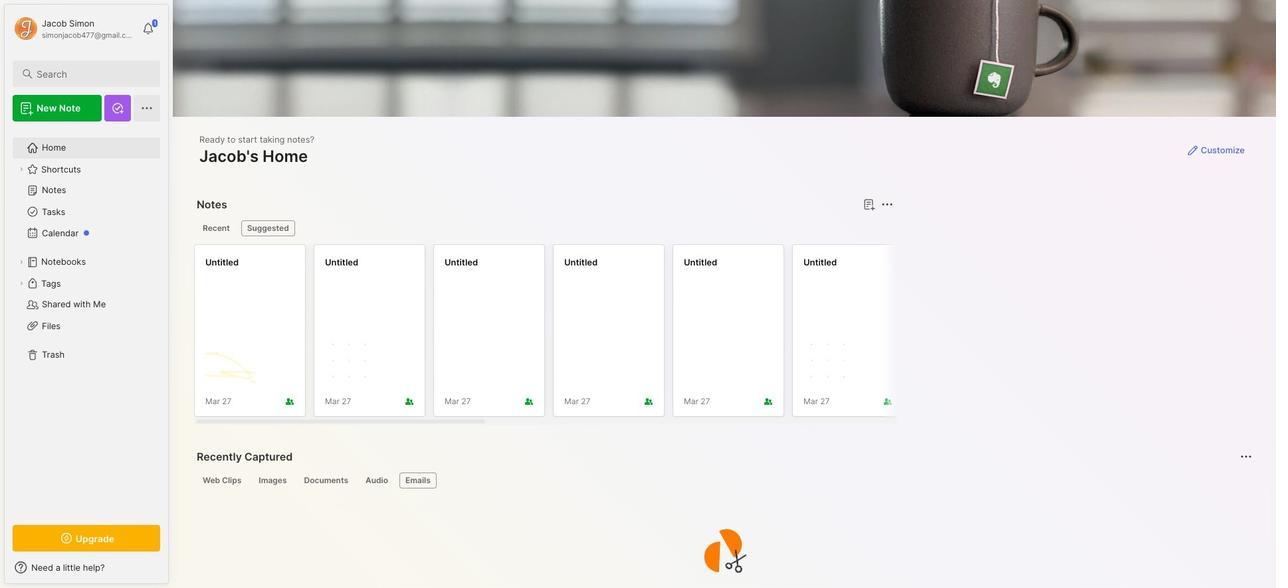 Task type: vqa. For each thing, say whether or not it's contained in the screenshot.
Upgrade icon
no



Task type: describe. For each thing, give the bounding box(es) containing it.
3 thumbnail image from the left
[[804, 337, 854, 388]]

main element
[[0, 0, 173, 589]]

more actions image
[[879, 197, 895, 213]]

0 horizontal spatial more actions field
[[878, 195, 896, 214]]

tree inside the main element
[[5, 130, 168, 514]]

expand notebooks image
[[17, 259, 25, 267]]

1 thumbnail image from the left
[[205, 337, 256, 388]]

Search text field
[[37, 68, 148, 80]]

2 thumbnail image from the left
[[325, 337, 376, 388]]



Task type: locate. For each thing, give the bounding box(es) containing it.
expand tags image
[[17, 280, 25, 288]]

1 horizontal spatial more actions field
[[1237, 448, 1256, 467]]

thumbnail image
[[205, 337, 256, 388], [325, 337, 376, 388], [804, 337, 854, 388]]

0 horizontal spatial thumbnail image
[[205, 337, 256, 388]]

more actions image
[[1238, 449, 1254, 465]]

1 tab list from the top
[[197, 221, 891, 237]]

tab list
[[197, 221, 891, 237], [197, 473, 1250, 489]]

1 vertical spatial tab list
[[197, 473, 1250, 489]]

0 vertical spatial more actions field
[[878, 195, 896, 214]]

none search field inside the main element
[[37, 66, 148, 82]]

Account field
[[13, 15, 136, 42]]

WHAT'S NEW field
[[5, 558, 168, 579]]

2 horizontal spatial thumbnail image
[[804, 337, 854, 388]]

2 tab list from the top
[[197, 473, 1250, 489]]

row group
[[194, 245, 1276, 425]]

None search field
[[37, 66, 148, 82]]

1 horizontal spatial thumbnail image
[[325, 337, 376, 388]]

0 vertical spatial tab list
[[197, 221, 891, 237]]

More actions field
[[878, 195, 896, 214], [1237, 448, 1256, 467]]

tree
[[5, 130, 168, 514]]

1 vertical spatial more actions field
[[1237, 448, 1256, 467]]

tab
[[197, 221, 236, 237], [241, 221, 295, 237], [197, 473, 247, 489], [253, 473, 293, 489], [298, 473, 354, 489], [360, 473, 394, 489], [399, 473, 437, 489]]



